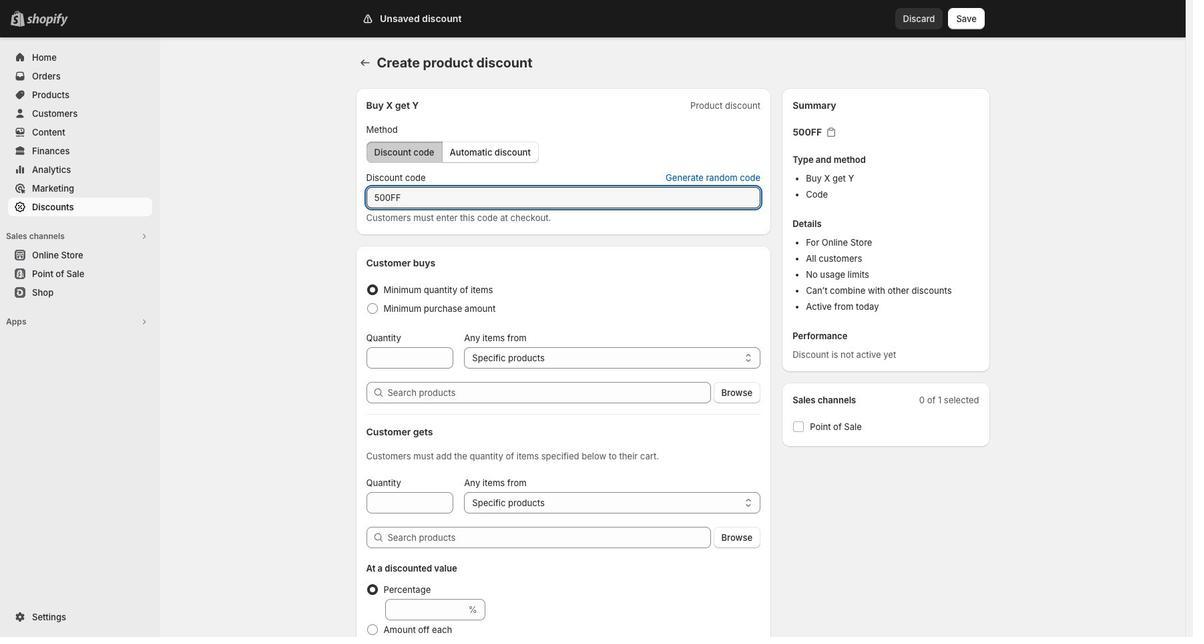 Task type: vqa. For each thing, say whether or not it's contained in the screenshot.
Search products text box
yes



Task type: describe. For each thing, give the bounding box(es) containing it.
Search products text field
[[388, 527, 711, 548]]

shopify image
[[27, 13, 68, 27]]



Task type: locate. For each thing, give the bounding box(es) containing it.
Search products text field
[[388, 382, 711, 403]]

None text field
[[366, 347, 454, 369], [385, 599, 466, 621], [366, 347, 454, 369], [385, 599, 466, 621]]

None text field
[[366, 187, 761, 208], [366, 492, 454, 514], [366, 187, 761, 208], [366, 492, 454, 514]]



